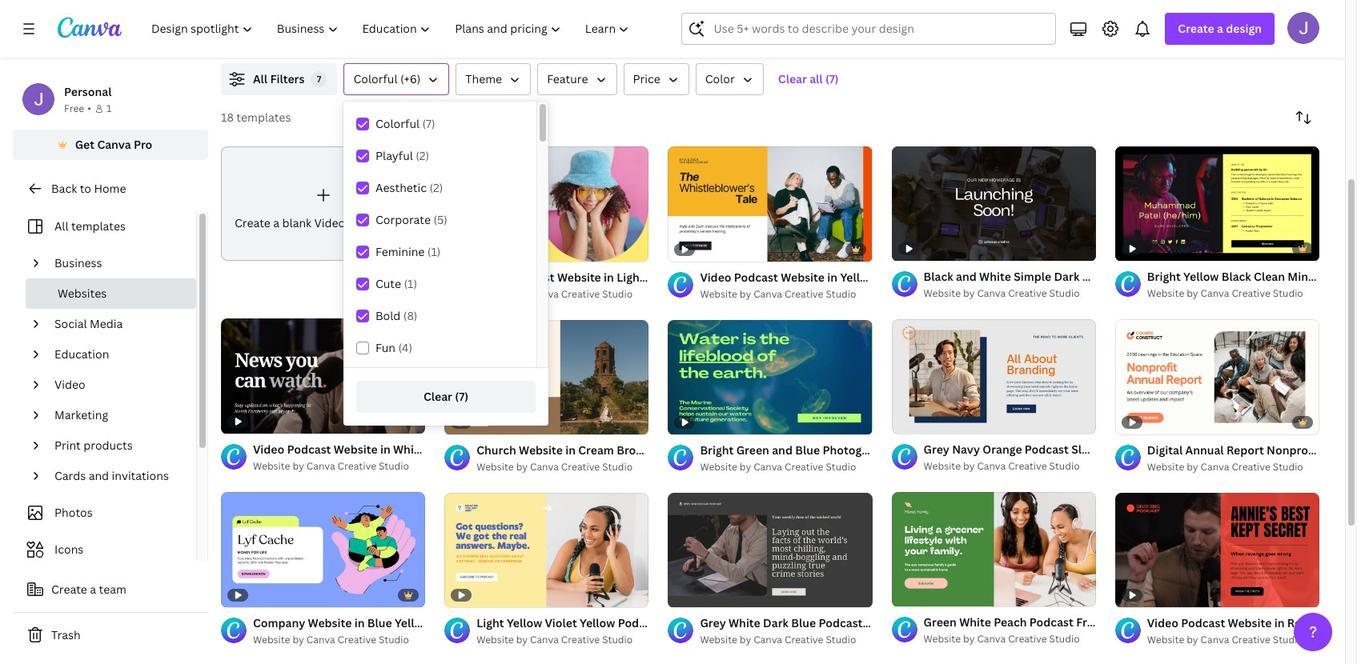 Task type: vqa. For each thing, say whether or not it's contained in the screenshot.


Task type: locate. For each thing, give the bounding box(es) containing it.
1 horizontal spatial 1 of 7 link
[[892, 320, 1097, 435]]

home
[[94, 181, 126, 196]]

business link
[[48, 248, 187, 279]]

create a team button
[[13, 574, 208, 606]]

black
[[924, 269, 954, 285], [1312, 616, 1341, 631]]

(2) up '(5)'
[[430, 180, 443, 195]]

0 vertical spatial video
[[314, 215, 345, 230]]

0 horizontal spatial and
[[89, 469, 109, 484]]

0 vertical spatial templates
[[237, 110, 291, 125]]

0 horizontal spatial 1 of 7
[[680, 589, 702, 601]]

clear for clear all (7)
[[779, 71, 807, 87]]

print products
[[54, 438, 133, 453]]

marketing left 'site'
[[1083, 269, 1138, 285]]

create left design
[[1179, 21, 1215, 36]]

1 vertical spatial and
[[89, 469, 109, 484]]

1 vertical spatial black
[[1312, 616, 1341, 631]]

1 vertical spatial in
[[1275, 616, 1285, 631]]

podcast
[[348, 215, 392, 230], [1182, 616, 1226, 631]]

2 horizontal spatial 7
[[921, 415, 925, 427]]

in left cream
[[566, 443, 576, 458]]

0 vertical spatial a
[[1218, 21, 1224, 36]]

templates for 18 templates
[[237, 110, 291, 125]]

price
[[633, 71, 661, 87]]

7 for the grey white dark blue podcast sleek corporate video podcast website image
[[697, 589, 702, 601]]

and for cards
[[89, 469, 109, 484]]

colorful left (+6) in the left of the page
[[354, 71, 398, 87]]

1 horizontal spatial marketing
[[1083, 269, 1138, 285]]

and inside black and white simple dark marketing site launch website website by canva creative studio
[[956, 269, 977, 285]]

get canva pro
[[75, 137, 152, 152]]

0 horizontal spatial create
[[51, 582, 87, 598]]

in inside church website in cream brown simple blocks style website by canva creative studio
[[566, 443, 576, 458]]

0 horizontal spatial podcast
[[348, 215, 392, 230]]

1 for the green white peach podcast fresh and friendly video podcast website image
[[903, 588, 908, 600]]

2 horizontal spatial (7)
[[826, 71, 839, 87]]

0 horizontal spatial simple
[[655, 443, 692, 458]]

website by canva creative studio
[[1148, 287, 1304, 301], [477, 287, 633, 301], [700, 287, 857, 301], [253, 460, 409, 473], [924, 460, 1080, 474], [700, 460, 857, 474], [924, 633, 1080, 646], [253, 633, 409, 647], [700, 633, 857, 647], [477, 634, 633, 647]]

(1) for cute (1)
[[404, 276, 417, 292]]

trash link
[[13, 620, 208, 652]]

2 horizontal spatial video
[[1148, 616, 1179, 631]]

0 vertical spatial 1 of 7
[[903, 415, 925, 427]]

a left design
[[1218, 21, 1224, 36]]

cream
[[579, 443, 614, 458]]

0 vertical spatial simple
[[1014, 269, 1052, 285]]

free •
[[64, 102, 91, 115]]

a left team
[[90, 582, 96, 598]]

creative inside church website in cream brown simple blocks style website by canva creative studio
[[561, 461, 600, 474]]

0 vertical spatial all
[[253, 71, 268, 87]]

clear inside button
[[779, 71, 807, 87]]

(1) for feminine (1)
[[428, 244, 441, 260]]

18
[[221, 110, 234, 125]]

templates down the back to home
[[71, 219, 126, 234]]

1 of 7
[[903, 415, 925, 427], [680, 589, 702, 601]]

1 horizontal spatial (7)
[[455, 389, 469, 405]]

create for create a team
[[51, 582, 87, 598]]

create left blank
[[235, 215, 271, 230]]

launch
[[1164, 269, 1204, 285]]

a inside button
[[90, 582, 96, 598]]

studio
[[1050, 287, 1080, 301], [1274, 287, 1304, 301], [603, 287, 633, 301], [826, 287, 857, 301], [379, 460, 409, 473], [1050, 460, 1080, 474], [826, 460, 857, 474], [1274, 460, 1304, 474], [603, 461, 633, 474], [1050, 633, 1080, 646], [379, 633, 409, 647], [826, 633, 857, 647], [603, 634, 633, 647], [1274, 634, 1304, 647]]

marketing inside black and white simple dark marketing site launch website website by canva creative studio
[[1083, 269, 1138, 285]]

0 vertical spatial create
[[1179, 21, 1215, 36]]

1 horizontal spatial and
[[956, 269, 977, 285]]

playful (2)
[[376, 148, 429, 163]]

1 vertical spatial create
[[235, 215, 271, 230]]

feature button
[[538, 63, 617, 95]]

2 vertical spatial video
[[1148, 616, 1179, 631]]

Sort by button
[[1288, 102, 1320, 134]]

0 horizontal spatial (1)
[[404, 276, 417, 292]]

and left "white"
[[956, 269, 977, 285]]

1 vertical spatial 1 of 7 link
[[668, 493, 873, 608]]

simple right brown
[[655, 443, 692, 458]]

0 vertical spatial colorful
[[354, 71, 398, 87]]

studio inside church website in cream brown simple blocks style website by canva creative studio
[[603, 461, 633, 474]]

1 horizontal spatial video
[[314, 215, 345, 230]]

simple
[[1014, 269, 1052, 285], [655, 443, 692, 458]]

1 horizontal spatial black
[[1312, 616, 1341, 631]]

0 vertical spatial podcast
[[348, 215, 392, 230]]

7
[[317, 73, 321, 85], [921, 415, 925, 427], [697, 589, 702, 601]]

0 horizontal spatial 1 of 7 link
[[668, 493, 873, 608]]

to
[[80, 181, 91, 196]]

by inside church website in cream brown simple blocks style website by canva creative studio
[[516, 461, 528, 474]]

grey navy orange podcast sleek corporate video podcast website image
[[892, 320, 1097, 435]]

1 horizontal spatial podcast
[[1182, 616, 1226, 631]]

(+6)
[[400, 71, 421, 87]]

bold (8)
[[376, 308, 418, 324]]

0 horizontal spatial marketing
[[54, 408, 108, 423]]

(2) right "playful"
[[416, 148, 429, 163]]

video for video podcast website in red black dy website by canva creative studio
[[1148, 616, 1179, 631]]

1 horizontal spatial a
[[273, 215, 280, 230]]

studio inside black and white simple dark marketing site launch website website by canva creative studio
[[1050, 287, 1080, 301]]

2 vertical spatial a
[[90, 582, 96, 598]]

icons
[[54, 542, 84, 558]]

all inside all templates link
[[54, 219, 69, 234]]

(7) for clear (7)
[[455, 389, 469, 405]]

clear
[[779, 71, 807, 87], [424, 389, 453, 405]]

education link
[[48, 340, 187, 370]]

clear inside button
[[424, 389, 453, 405]]

marketing up 'print products'
[[54, 408, 108, 423]]

invitations
[[112, 469, 169, 484]]

1
[[106, 102, 112, 115], [903, 415, 908, 427], [903, 588, 908, 600], [680, 589, 684, 601]]

0 vertical spatial (7)
[[826, 71, 839, 87]]

(1) down '(5)'
[[428, 244, 441, 260]]

church website in cream brown simple blocks style website by canva creative studio
[[477, 443, 762, 474]]

all down back
[[54, 219, 69, 234]]

0 horizontal spatial 7
[[317, 73, 321, 85]]

all left filters at the top
[[253, 71, 268, 87]]

1 horizontal spatial 1 of 7
[[903, 415, 925, 427]]

website
[[395, 215, 438, 230], [1207, 269, 1251, 285], [924, 287, 961, 301], [1148, 287, 1185, 301], [477, 287, 514, 301], [700, 287, 738, 301], [519, 443, 563, 458], [253, 460, 290, 473], [924, 460, 961, 474], [700, 460, 738, 474], [1148, 460, 1185, 474], [477, 461, 514, 474], [1228, 616, 1272, 631], [924, 633, 961, 646], [253, 633, 290, 647], [700, 633, 738, 647], [477, 634, 514, 647], [1148, 634, 1185, 647]]

1 horizontal spatial 7
[[697, 589, 702, 601]]

create
[[1179, 21, 1215, 36], [235, 215, 271, 230], [51, 582, 87, 598]]

1 vertical spatial video
[[54, 377, 85, 393]]

0 horizontal spatial black
[[924, 269, 954, 285]]

0 horizontal spatial clear
[[424, 389, 453, 405]]

and right cards
[[89, 469, 109, 484]]

1 of 7 link
[[892, 320, 1097, 435], [668, 493, 873, 608]]

create inside button
[[51, 582, 87, 598]]

0 horizontal spatial (7)
[[423, 116, 435, 131]]

templates right 18
[[237, 110, 291, 125]]

all
[[810, 71, 823, 87]]

social
[[54, 316, 87, 332]]

1 vertical spatial colorful
[[376, 116, 420, 131]]

0 vertical spatial 7
[[317, 73, 321, 85]]

1 vertical spatial (7)
[[423, 116, 435, 131]]

create inside "dropdown button"
[[1179, 21, 1215, 36]]

get canva pro button
[[13, 130, 208, 160]]

0 vertical spatial clear
[[779, 71, 807, 87]]

black inside video podcast website in red black dy website by canva creative studio
[[1312, 616, 1341, 631]]

2 vertical spatial create
[[51, 582, 87, 598]]

marketing link
[[48, 401, 187, 431]]

create a design
[[1179, 21, 1262, 36]]

report
[[1227, 443, 1265, 458]]

1 vertical spatial (2)
[[430, 180, 443, 195]]

back to home link
[[13, 173, 208, 205]]

creative
[[1009, 287, 1048, 301], [1232, 287, 1271, 301], [561, 287, 600, 301], [785, 287, 824, 301], [338, 460, 377, 473], [1009, 460, 1048, 474], [785, 460, 824, 474], [1232, 460, 1271, 474], [561, 461, 600, 474], [1009, 633, 1048, 646], [338, 633, 377, 647], [785, 633, 824, 647], [561, 634, 600, 647], [1232, 634, 1271, 647]]

0 horizontal spatial all
[[54, 219, 69, 234]]

2 vertical spatial 7
[[697, 589, 702, 601]]

0 horizontal spatial templates
[[71, 219, 126, 234]]

personal
[[64, 84, 112, 99]]

website by canva creative studio link
[[924, 286, 1097, 302], [1148, 286, 1320, 302], [477, 286, 649, 302], [700, 286, 873, 302], [253, 459, 426, 475], [924, 459, 1097, 475], [700, 460, 873, 476], [1148, 460, 1320, 476], [477, 460, 649, 476], [924, 632, 1097, 648], [253, 632, 426, 648], [700, 633, 873, 649], [477, 633, 649, 649], [1148, 633, 1320, 649]]

color
[[706, 71, 735, 87]]

icons link
[[22, 535, 187, 566]]

0 vertical spatial in
[[566, 443, 576, 458]]

1 vertical spatial all
[[54, 219, 69, 234]]

black inside black and white simple dark marketing site launch website website by canva creative studio
[[924, 269, 954, 285]]

(7) inside button
[[455, 389, 469, 405]]

cards
[[54, 469, 86, 484]]

1 vertical spatial 7
[[921, 415, 925, 427]]

of for 1 of 6 link
[[910, 588, 919, 600]]

church
[[477, 443, 516, 458]]

filters
[[270, 71, 305, 87]]

video inside video podcast website in red black dy website by canva creative studio
[[1148, 616, 1179, 631]]

corporate (5)
[[376, 212, 448, 228]]

0 vertical spatial 1 of 7 link
[[892, 320, 1097, 435]]

(7)
[[826, 71, 839, 87], [423, 116, 435, 131], [455, 389, 469, 405]]

1 of 6 link
[[892, 492, 1097, 607]]

black left dy
[[1312, 616, 1341, 631]]

1 vertical spatial templates
[[71, 219, 126, 234]]

create down icons
[[51, 582, 87, 598]]

0 vertical spatial and
[[956, 269, 977, 285]]

(2)
[[416, 148, 429, 163], [430, 180, 443, 195]]

marketing
[[1083, 269, 1138, 285], [54, 408, 108, 423]]

0 vertical spatial (2)
[[416, 148, 429, 163]]

0 horizontal spatial video
[[54, 377, 85, 393]]

get
[[75, 137, 95, 152]]

video link
[[48, 370, 187, 401]]

2 horizontal spatial create
[[1179, 21, 1215, 36]]

blocks
[[695, 443, 731, 458]]

of for topmost 1 of 7 link
[[910, 415, 919, 427]]

1 vertical spatial marketing
[[54, 408, 108, 423]]

0 vertical spatial (1)
[[428, 244, 441, 260]]

1 horizontal spatial in
[[1275, 616, 1285, 631]]

in inside video podcast website in red black dy website by canva creative studio
[[1275, 616, 1285, 631]]

•
[[88, 102, 91, 115]]

video for video
[[54, 377, 85, 393]]

1 horizontal spatial all
[[253, 71, 268, 87]]

all
[[253, 71, 268, 87], [54, 219, 69, 234]]

1 horizontal spatial simple
[[1014, 269, 1052, 285]]

2 vertical spatial (7)
[[455, 389, 469, 405]]

simple inside church website in cream brown simple blocks style website by canva creative studio
[[655, 443, 692, 458]]

social media
[[54, 316, 123, 332]]

create a blank video podcast website link
[[221, 147, 438, 262]]

1 for grey navy orange podcast sleek corporate video podcast website image
[[903, 415, 908, 427]]

colorful inside colorful (+6) button
[[354, 71, 398, 87]]

1 vertical spatial podcast
[[1182, 616, 1226, 631]]

of for the bottom 1 of 7 link
[[686, 589, 695, 601]]

2 horizontal spatial a
[[1218, 21, 1224, 36]]

1 vertical spatial simple
[[655, 443, 692, 458]]

creative inside video podcast website in red black dy website by canva creative studio
[[1232, 634, 1271, 647]]

None search field
[[682, 13, 1057, 45]]

playful
[[376, 148, 413, 163]]

1 horizontal spatial clear
[[779, 71, 807, 87]]

0 horizontal spatial in
[[566, 443, 576, 458]]

all for all filters
[[253, 71, 268, 87]]

1 vertical spatial 1 of 7
[[680, 589, 702, 601]]

pro
[[134, 137, 152, 152]]

(2) for aesthetic (2)
[[430, 180, 443, 195]]

colorful (7)
[[376, 116, 435, 131]]

video podcast website in red black dy website by canva creative studio
[[1148, 616, 1358, 647]]

video podcast website templates image
[[978, 0, 1320, 44], [978, 0, 1320, 44]]

a left blank
[[273, 215, 280, 230]]

1 vertical spatial a
[[273, 215, 280, 230]]

1 horizontal spatial (1)
[[428, 244, 441, 260]]

colorful up "playful"
[[376, 116, 420, 131]]

(7) for colorful (7)
[[423, 116, 435, 131]]

1 for the grey white dark blue podcast sleek corporate video podcast website image
[[680, 589, 684, 601]]

(2) for playful (2)
[[416, 148, 429, 163]]

1 horizontal spatial create
[[235, 215, 271, 230]]

create a design button
[[1166, 13, 1275, 45]]

1 vertical spatial clear
[[424, 389, 453, 405]]

(1) right the cute
[[404, 276, 417, 292]]

simple left dark
[[1014, 269, 1052, 285]]

1 horizontal spatial templates
[[237, 110, 291, 125]]

in left red
[[1275, 616, 1285, 631]]

0 horizontal spatial a
[[90, 582, 96, 598]]

canva inside church website in cream brown simple blocks style website by canva creative studio
[[530, 461, 559, 474]]

black left "white"
[[924, 269, 954, 285]]

bold
[[376, 308, 401, 324]]

Search search field
[[714, 14, 1046, 44]]

clear all (7)
[[779, 71, 839, 87]]

0 vertical spatial black
[[924, 269, 954, 285]]

canva
[[97, 137, 131, 152], [978, 287, 1006, 301], [1201, 287, 1230, 301], [530, 287, 559, 301], [754, 287, 783, 301], [307, 460, 335, 473], [978, 460, 1006, 474], [754, 460, 783, 474], [1201, 460, 1230, 474], [530, 461, 559, 474], [978, 633, 1006, 646], [307, 633, 335, 647], [754, 633, 783, 647], [530, 634, 559, 647], [1201, 634, 1230, 647]]

by inside "digital annual report nonprofit educat website by canva creative studio"
[[1187, 460, 1199, 474]]

blank
[[282, 215, 312, 230]]

1 vertical spatial (1)
[[404, 276, 417, 292]]

a inside "dropdown button"
[[1218, 21, 1224, 36]]

0 vertical spatial marketing
[[1083, 269, 1138, 285]]

by
[[964, 287, 975, 301], [1187, 287, 1199, 301], [516, 287, 528, 301], [740, 287, 752, 301], [293, 460, 304, 473], [964, 460, 975, 474], [740, 460, 752, 474], [1187, 460, 1199, 474], [516, 461, 528, 474], [964, 633, 975, 646], [293, 633, 304, 647], [740, 633, 752, 647], [516, 634, 528, 647], [1187, 634, 1199, 647]]

aesthetic (2)
[[376, 180, 443, 195]]



Task type: describe. For each thing, give the bounding box(es) containing it.
websites
[[58, 286, 107, 301]]

cards and invitations
[[54, 469, 169, 484]]

all for all templates
[[54, 219, 69, 234]]

jacob simon image
[[1288, 12, 1320, 44]]

print
[[54, 438, 81, 453]]

back to home
[[51, 181, 126, 196]]

grey white dark blue podcast sleek corporate video podcast website image
[[668, 493, 873, 608]]

trash
[[51, 628, 81, 643]]

media
[[90, 316, 123, 332]]

1 of 6
[[903, 588, 927, 600]]

(8)
[[404, 308, 418, 324]]

(7) inside button
[[826, 71, 839, 87]]

all templates link
[[22, 211, 187, 242]]

templates for all templates
[[71, 219, 126, 234]]

create a blank video podcast website
[[235, 215, 438, 230]]

canva inside get canva pro button
[[97, 137, 131, 152]]

education
[[54, 347, 109, 362]]

marketing inside the marketing link
[[54, 408, 108, 423]]

creative inside "digital annual report nonprofit educat website by canva creative studio"
[[1232, 460, 1271, 474]]

18 templates
[[221, 110, 291, 125]]

fun
[[376, 340, 396, 356]]

dark
[[1055, 269, 1080, 285]]

digital annual report nonprofit educat link
[[1148, 442, 1358, 460]]

price button
[[624, 63, 690, 95]]

(5)
[[434, 212, 448, 228]]

by inside black and white simple dark marketing site launch website website by canva creative studio
[[964, 287, 975, 301]]

a for blank
[[273, 215, 280, 230]]

educat
[[1323, 443, 1358, 458]]

back
[[51, 181, 77, 196]]

theme button
[[456, 63, 531, 95]]

clear all (7) button
[[771, 63, 847, 95]]

cute
[[376, 276, 401, 292]]

colorful for colorful (+6)
[[354, 71, 398, 87]]

cute (1)
[[376, 276, 417, 292]]

by inside video podcast website in red black dy website by canva creative studio
[[1187, 634, 1199, 647]]

creative inside black and white simple dark marketing site launch website website by canva creative studio
[[1009, 287, 1048, 301]]

nonprofit
[[1267, 443, 1321, 458]]

canva inside black and white simple dark marketing site launch website website by canva creative studio
[[978, 287, 1006, 301]]

create a blank video podcast website element
[[221, 147, 438, 262]]

canva inside video podcast website in red black dy website by canva creative studio
[[1201, 634, 1230, 647]]

photos link
[[22, 498, 187, 529]]

1 of 7 for grey navy orange podcast sleek corporate video podcast website image
[[903, 415, 925, 427]]

business
[[54, 256, 102, 271]]

7 filter options selected element
[[311, 71, 327, 87]]

7 for grey navy orange podcast sleek corporate video podcast website image
[[921, 415, 925, 427]]

aesthetic
[[376, 180, 427, 195]]

digital
[[1148, 443, 1183, 458]]

colorful for colorful (7)
[[376, 116, 420, 131]]

black and white simple dark marketing site launch website website by canva creative studio
[[924, 269, 1251, 301]]

create for create a design
[[1179, 21, 1215, 36]]

color button
[[696, 63, 764, 95]]

church website in cream brown simple blocks style link
[[477, 442, 762, 460]]

corporate
[[376, 212, 431, 228]]

a for team
[[90, 582, 96, 598]]

canva inside "digital annual report nonprofit educat website by canva creative studio"
[[1201, 460, 1230, 474]]

(4)
[[399, 340, 413, 356]]

annual
[[1186, 443, 1225, 458]]

products
[[84, 438, 133, 453]]

photos
[[54, 505, 93, 521]]

theme
[[466, 71, 502, 87]]

6
[[921, 588, 927, 600]]

clear (7) button
[[356, 381, 536, 413]]

clear for clear (7)
[[424, 389, 453, 405]]

design
[[1227, 21, 1262, 36]]

social media link
[[48, 309, 187, 340]]

style
[[734, 443, 762, 458]]

black and white simple dark marketing site launch website link
[[924, 269, 1251, 286]]

all templates
[[54, 219, 126, 234]]

site
[[1140, 269, 1161, 285]]

video podcast website in red black dy link
[[1148, 615, 1358, 633]]

a for design
[[1218, 21, 1224, 36]]

website inside "digital annual report nonprofit educat website by canva creative studio"
[[1148, 460, 1185, 474]]

create for create a blank video podcast website
[[235, 215, 271, 230]]

website inside create a blank video podcast website element
[[395, 215, 438, 230]]

team
[[99, 582, 126, 598]]

green white peach podcast fresh and friendly video podcast website image
[[892, 492, 1097, 607]]

clear (7)
[[424, 389, 469, 405]]

studio inside video podcast website in red black dy website by canva creative studio
[[1274, 634, 1304, 647]]

red
[[1288, 616, 1309, 631]]

studio inside "digital annual report nonprofit educat website by canva creative studio"
[[1274, 460, 1304, 474]]

cards and invitations link
[[48, 461, 187, 492]]

and for black
[[956, 269, 977, 285]]

colorful (+6)
[[354, 71, 421, 87]]

brown
[[617, 443, 652, 458]]

print products link
[[48, 431, 187, 461]]

create a team
[[51, 582, 126, 598]]

podcast inside video podcast website in red black dy website by canva creative studio
[[1182, 616, 1226, 631]]

feature
[[547, 71, 588, 87]]

white
[[980, 269, 1012, 285]]

1 of 7 for the grey white dark blue podcast sleek corporate video podcast website image
[[680, 589, 702, 601]]

colorful (+6) button
[[344, 63, 450, 95]]

simple inside black and white simple dark marketing site launch website website by canva creative studio
[[1014, 269, 1052, 285]]

free
[[64, 102, 84, 115]]

all filters
[[253, 71, 305, 87]]

top level navigation element
[[141, 13, 644, 45]]



